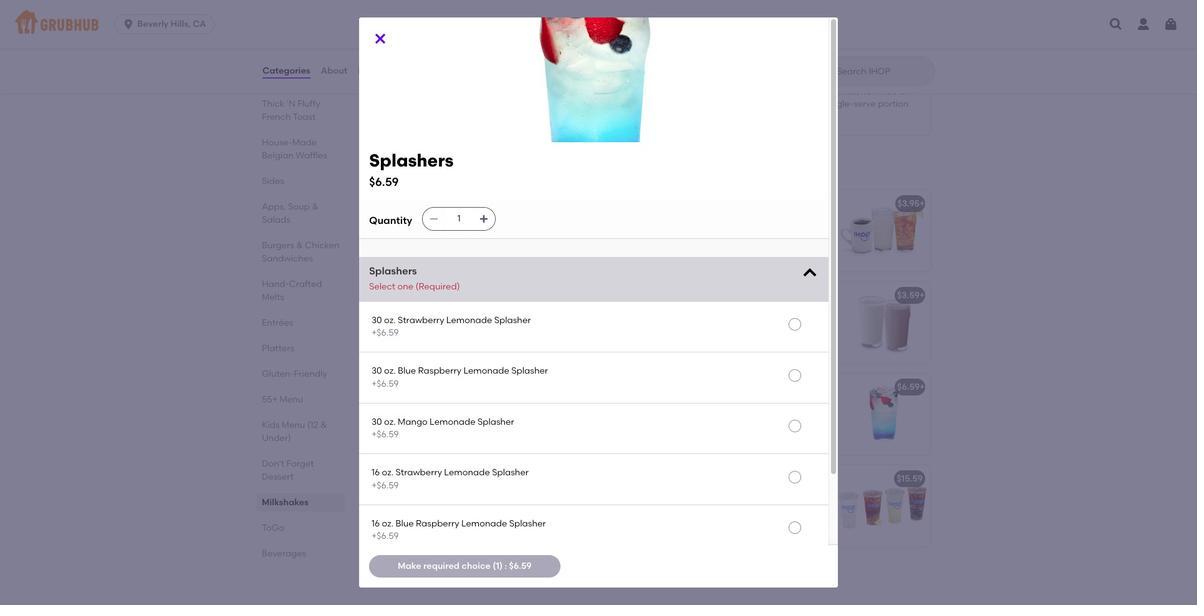 Task type: locate. For each thing, give the bounding box(es) containing it.
blue up make
[[396, 518, 414, 529]]

5 +$6.59 from the top
[[372, 531, 399, 542]]

menu inside kids menu (12 & under)
[[282, 420, 305, 431]]

1 splashers from the top
[[369, 150, 454, 171]]

+ for $3.95
[[920, 198, 925, 209]]

'n inside thick 'n fluffy french toast
[[287, 99, 296, 109]]

of left 4
[[701, 491, 709, 502]]

0 horizontal spatial $6.59
[[369, 174, 399, 189]]

1 vertical spatial menu
[[282, 420, 305, 431]]

+ for $6.59
[[920, 382, 925, 392]]

1 horizontal spatial of
[[900, 86, 908, 97]]

30 inside 30 oz. strawberry lemonade splasher +$6.59
[[372, 315, 382, 325]]

for right just
[[685, 111, 697, 122]]

1 vertical spatial $6.59
[[898, 382, 920, 392]]

dine-
[[723, 542, 746, 552]]

0 vertical spatial for
[[685, 111, 697, 122]]

menu right 55+
[[280, 394, 303, 405]]

burgers & chicken sandwiches
[[262, 240, 340, 264]]

corn
[[728, 99, 747, 109]]

1 horizontal spatial bundle
[[773, 473, 802, 484]]

choice
[[462, 561, 491, 571]]

1 horizontal spatial fountain
[[774, 504, 811, 514]]

(1)
[[493, 561, 503, 571]]

2 horizontal spatial $6.59
[[898, 382, 920, 392]]

0 vertical spatial 16
[[372, 467, 380, 478]]

2 beverage from the left
[[730, 473, 771, 484]]

for for dine-
[[710, 542, 721, 552]]

svg image inside main navigation 'navigation'
[[1164, 17, 1179, 32]]

1 vertical spatial 'n
[[747, 529, 756, 540]]

30 for 30 oz. strawberry lemonade splasher
[[372, 315, 382, 325]]

lemonade up 'ihop'
[[723, 516, 769, 527]]

strawberry for 16
[[396, 467, 442, 478]]

serve
[[854, 99, 876, 109]]

& inside apps, soup & salads
[[312, 202, 319, 212]]

$4.91 +
[[620, 198, 646, 209]]

+$6.59 inside 30 oz. strawberry lemonade splasher +$6.59
[[372, 327, 399, 338]]

about button
[[320, 49, 348, 94]]

lemonade
[[695, 198, 741, 209], [446, 315, 492, 325], [464, 366, 510, 376], [430, 417, 476, 427], [444, 467, 490, 478], [723, 516, 769, 527], [462, 518, 507, 529]]

0 horizontal spatial bundle
[[476, 473, 505, 484]]

splasher inside 30 oz. strawberry lemonade splasher +$6.59
[[494, 315, 531, 325]]

oz. inside 30 oz. blue raspberry lemonade splasher +$6.59
[[384, 366, 396, 376]]

our
[[683, 86, 697, 97]]

strawberry inside 16 oz. strawberry lemonade splasher +$6.59
[[396, 467, 442, 478]]

$6.59 inside splashers $6.59
[[369, 174, 399, 189]]

bundle inside button
[[476, 473, 505, 484]]

milkshakes
[[262, 497, 309, 508]]

+$6.59 for 16 oz. strawberry lemonade splasher +$6.59
[[372, 480, 399, 491]]

svg image
[[1164, 17, 1179, 32], [627, 26, 642, 41], [373, 31, 388, 46], [627, 111, 642, 126], [429, 214, 439, 224]]

blue inside 30 oz. blue raspberry lemonade splasher +$6.59
[[398, 366, 416, 376]]

menu left (12 at the left bottom of page
[[282, 420, 305, 431]]

0 vertical spatial blue
[[398, 366, 416, 376]]

0 vertical spatial 'n
[[287, 99, 296, 109]]

of
[[900, 86, 908, 97], [701, 491, 709, 502]]

0 vertical spatial strawberry
[[398, 315, 444, 325]]

1 16 from the top
[[372, 467, 380, 478]]

splashers up the coffee
[[369, 150, 454, 171]]

& right soup
[[312, 202, 319, 212]]

lunch/dinner beverage bundle
[[669, 473, 802, 484]]

blue
[[398, 366, 416, 376], [396, 518, 414, 529]]

1 bundle from the left
[[476, 473, 505, 484]]

4 +$6.59 from the top
[[372, 480, 399, 491]]

lemonade down (required) at the top left
[[446, 315, 492, 325]]

fruit juices image
[[558, 282, 651, 363]]

drink
[[669, 516, 690, 527]]

1 vertical spatial beverages
[[262, 548, 306, 559]]

splasher inside 16 oz. blue raspberry lemonade splasher +$6.59
[[509, 518, 546, 529]]

& inside burgers & chicken sandwiches
[[296, 240, 303, 251]]

0 vertical spatial beverages
[[379, 161, 449, 176]]

1 vertical spatial of
[[701, 491, 709, 502]]

ihop®
[[792, 86, 819, 97]]

2 30 from the top
[[372, 366, 382, 376]]

only.
[[775, 529, 794, 540]]

1 30 from the top
[[372, 315, 382, 325]]

oz. for 30 oz. mango lemonade splasher +$6.59
[[384, 417, 396, 427]]

& left bowls
[[296, 73, 303, 84]]

2 splashers from the top
[[369, 265, 417, 277]]

30 oz. mango lemonade splasher +$6.59
[[372, 417, 514, 440]]

16
[[372, 467, 380, 478], [372, 518, 380, 529]]

strawberry down juices
[[398, 315, 444, 325]]

splashers
[[369, 150, 454, 171], [369, 265, 417, 277]]

'n
[[287, 99, 296, 109], [747, 529, 756, 540]]

& right (12 at the left bottom of page
[[321, 420, 327, 431]]

2 bundle from the left
[[773, 473, 802, 484]]

& up the sandwiches
[[296, 240, 303, 251]]

0 horizontal spatial fountain
[[389, 382, 427, 392]]

0 vertical spatial 30
[[372, 315, 382, 325]]

2 vertical spatial for
[[710, 542, 721, 552]]

blue inside 16 oz. blue raspberry lemonade splasher +$6.59
[[396, 518, 414, 529]]

'n inside "choice of 4 refreshing 30oz. beverages.  choose from fountain drink sodas, lemonade or iced tea. available for ihop 'n go only. not available for dine-in."
[[747, 529, 756, 540]]

in.
[[746, 542, 755, 552]]

fountain up iced
[[774, 504, 811, 514]]

available
[[669, 542, 708, 552]]

beverages up the coffee
[[379, 161, 449, 176]]

splasher inside 30 oz. mango lemonade splasher +$6.59
[[478, 417, 514, 427]]

30
[[372, 315, 382, 325], [372, 366, 382, 376], [372, 417, 382, 427]]

0 vertical spatial $6.59
[[369, 174, 399, 189]]

& inside 'sweet & savory crepes'
[[290, 35, 297, 45]]

'n up in.
[[747, 529, 756, 540]]

beverage inside breakfast beverage bundle button
[[433, 473, 474, 484]]

splashers inside the splashers select one (required)
[[369, 265, 417, 277]]

of inside try our syrups all day on your ihop® favorites, now free of high-fructose corn syrup. comes in a single-serve portion just for you!
[[900, 86, 908, 97]]

0 vertical spatial fountain
[[389, 382, 427, 392]]

1 horizontal spatial 'n
[[747, 529, 756, 540]]

16 inside 16 oz. strawberry lemonade splasher +$6.59
[[372, 467, 380, 478]]

3 30 from the top
[[372, 417, 382, 427]]

splasher
[[494, 315, 531, 325], [512, 366, 548, 376], [478, 417, 514, 427], [492, 467, 529, 478], [509, 518, 546, 529]]

3 +$6.59 from the top
[[372, 429, 399, 440]]

1 +$6.59 from the top
[[372, 327, 399, 338]]

+$6.59 inside 16 oz. blue raspberry lemonade splasher +$6.59
[[372, 531, 399, 542]]

+$6.59
[[372, 327, 399, 338], [372, 378, 399, 389], [372, 429, 399, 440], [372, 480, 399, 491], [372, 531, 399, 542]]

16 inside 16 oz. blue raspberry lemonade splasher +$6.59
[[372, 518, 380, 529]]

splasher for 30 oz. mango lemonade splasher
[[478, 417, 514, 427]]

splasher inside 16 oz. strawberry lemonade splasher +$6.59
[[492, 467, 529, 478]]

splashers for splashers select one (required)
[[369, 265, 417, 277]]

0 vertical spatial raspberry
[[418, 366, 462, 376]]

of right free
[[900, 86, 908, 97]]

4
[[712, 491, 717, 502]]

waffles
[[296, 151, 327, 161]]

& right sweet
[[290, 35, 297, 45]]

1 vertical spatial splashers
[[369, 265, 417, 277]]

burritos & bowls
[[262, 73, 329, 84]]

0 vertical spatial menu
[[280, 394, 303, 405]]

fountain left drinks
[[389, 382, 427, 392]]

30 for 30 oz. mango lemonade splasher
[[372, 417, 382, 427]]

raspberry up drinks
[[418, 366, 462, 376]]

crepes
[[262, 48, 292, 58]]

bundle up 16 oz. blue raspberry lemonade splasher +$6.59 in the bottom of the page
[[476, 473, 505, 484]]

1 vertical spatial 16
[[372, 518, 380, 529]]

raspberry
[[418, 366, 462, 376], [416, 518, 459, 529]]

in
[[808, 99, 816, 109]]

blue for 16
[[396, 518, 414, 529]]

oz. inside 30 oz. strawberry lemonade splasher +$6.59
[[384, 315, 396, 325]]

tea & lemonade image
[[837, 190, 931, 271]]

0 horizontal spatial of
[[701, 491, 709, 502]]

& right tea
[[686, 198, 693, 209]]

+$6.59 inside 16 oz. strawberry lemonade splasher +$6.59
[[372, 480, 399, 491]]

0 vertical spatial of
[[900, 86, 908, 97]]

1 vertical spatial raspberry
[[416, 518, 459, 529]]

1 vertical spatial for
[[710, 529, 721, 540]]

for for you!
[[685, 111, 697, 122]]

30 inside 30 oz. mango lemonade splasher +$6.59
[[372, 417, 382, 427]]

bowls
[[305, 73, 329, 84]]

+$6.59 inside 30 oz. mango lemonade splasher +$6.59
[[372, 429, 399, 440]]

beverage for breakfast
[[433, 473, 474, 484]]

sweet
[[262, 35, 288, 45]]

$0.00 button
[[382, 60, 651, 135]]

for down sodas,
[[710, 529, 721, 540]]

lemonade inside 30 oz. strawberry lemonade splasher +$6.59
[[446, 315, 492, 325]]

all
[[728, 86, 738, 97]]

entrées
[[262, 318, 293, 328]]

oz. inside 30 oz. mango lemonade splasher +$6.59
[[384, 417, 396, 427]]

lemonade inside 16 oz. blue raspberry lemonade splasher +$6.59
[[462, 518, 507, 529]]

forget
[[287, 459, 314, 469]]

strawberry inside 30 oz. strawberry lemonade splasher +$6.59
[[398, 315, 444, 325]]

1 vertical spatial strawberry
[[396, 467, 442, 478]]

hot
[[429, 198, 445, 209]]

beverage up refreshing
[[730, 473, 771, 484]]

for left dine-
[[710, 542, 721, 552]]

splashers for splashers $6.59
[[369, 150, 454, 171]]

oz. inside 16 oz. strawberry lemonade splasher +$6.59
[[382, 467, 394, 478]]

2 16 from the top
[[372, 518, 380, 529]]

breakfast
[[389, 473, 431, 484]]

& inside kids menu (12 & under)
[[321, 420, 327, 431]]

1 vertical spatial fountain
[[774, 504, 811, 514]]

iced
[[782, 516, 800, 527]]

1 vertical spatial blue
[[396, 518, 414, 529]]

bundle
[[476, 473, 505, 484], [773, 473, 802, 484]]

svg image
[[1109, 17, 1124, 32], [122, 18, 135, 31], [479, 214, 489, 224], [802, 264, 819, 282]]

1 beverage from the left
[[433, 473, 474, 484]]

& left hot
[[420, 198, 427, 209]]

raspberry inside 30 oz. blue raspberry lemonade splasher +$6.59
[[418, 366, 462, 376]]

lemonade up choice
[[462, 518, 507, 529]]

oz.
[[384, 315, 396, 325], [384, 366, 396, 376], [384, 417, 396, 427], [382, 467, 394, 478], [382, 518, 394, 529]]

fountain drinks button
[[382, 374, 651, 455]]

splashers up select
[[369, 265, 417, 277]]

lemonade down 30 oz. strawberry lemonade splasher +$6.59
[[464, 366, 510, 376]]

coffee
[[389, 198, 418, 209]]

fructose
[[691, 99, 725, 109]]

hand-crafted melts
[[262, 279, 322, 303]]

melts
[[262, 292, 284, 303]]

30 inside 30 oz. blue raspberry lemonade splasher +$6.59
[[372, 366, 382, 376]]

for inside try our syrups all day on your ihop® favorites, now free of high-fructose corn syrup. comes in a single-serve portion just for you!
[[685, 111, 697, 122]]

0 horizontal spatial 'n
[[287, 99, 296, 109]]

categories button
[[262, 49, 311, 94]]

& for savory
[[290, 35, 297, 45]]

lemonade inside 30 oz. blue raspberry lemonade splasher +$6.59
[[464, 366, 510, 376]]

+$6.59 for 30 oz. strawberry lemonade splasher +$6.59
[[372, 327, 399, 338]]

1 horizontal spatial beverages
[[379, 161, 449, 176]]

$6.59 +
[[898, 382, 925, 392]]

$3.95 +
[[898, 198, 925, 209]]

+ for $4.91
[[641, 198, 646, 209]]

gluten-friendly
[[262, 369, 327, 379]]

apps, soup & salads
[[262, 202, 319, 225]]

0 horizontal spatial beverage
[[433, 473, 474, 484]]

burgers
[[262, 240, 294, 251]]

1 horizontal spatial beverage
[[730, 473, 771, 484]]

0 vertical spatial splashers
[[369, 150, 454, 171]]

oz. inside 16 oz. blue raspberry lemonade splasher +$6.59
[[382, 518, 394, 529]]

raspberry up required
[[416, 518, 459, 529]]

main navigation navigation
[[0, 0, 1198, 49]]

2 vertical spatial 30
[[372, 417, 382, 427]]

lemonade down 30 oz. mango lemonade splasher +$6.59
[[444, 467, 490, 478]]

strawberry down 30 oz. mango lemonade splasher +$6.59
[[396, 467, 442, 478]]

salads
[[262, 215, 291, 225]]

required
[[423, 561, 460, 571]]

beverages down the togo
[[262, 548, 306, 559]]

& for chicken
[[296, 240, 303, 251]]

ca
[[193, 19, 206, 29]]

svg image inside beverly hills, ca button
[[122, 18, 135, 31]]

splasher for 30 oz. strawberry lemonade splasher
[[494, 315, 531, 325]]

+$6.59 for 30 oz. mango lemonade splasher +$6.59
[[372, 429, 399, 440]]

2 vertical spatial $6.59
[[509, 561, 532, 571]]

not
[[796, 529, 812, 540]]

raspberry inside 16 oz. blue raspberry lemonade splasher +$6.59
[[416, 518, 459, 529]]

blue up the fountain drinks
[[398, 366, 416, 376]]

bundle up 30oz.
[[773, 473, 802, 484]]

select
[[369, 282, 396, 292]]

silverware image
[[558, 0, 651, 50]]

beverage right breakfast
[[433, 473, 474, 484]]

0 horizontal spatial beverages
[[262, 548, 306, 559]]

'n right thick
[[287, 99, 296, 109]]

menu
[[280, 394, 303, 405], [282, 420, 305, 431]]

lemonade down drinks
[[430, 417, 476, 427]]

for
[[685, 111, 697, 122], [710, 529, 721, 540], [710, 542, 721, 552]]

2 +$6.59 from the top
[[372, 378, 399, 389]]

splashers $6.59
[[369, 150, 454, 189]]

strawberry
[[398, 315, 444, 325], [396, 467, 442, 478]]

1 vertical spatial 30
[[372, 366, 382, 376]]



Task type: vqa. For each thing, say whether or not it's contained in the screenshot.
oz. inside 30 OZ. BLUE RASPBERRY LEMONADE SPLASHER +$6.59
yes



Task type: describe. For each thing, give the bounding box(es) containing it.
beverage for lunch/dinner
[[730, 473, 771, 484]]

oz. for 30 oz. strawberry lemonade splasher +$6.59
[[384, 315, 396, 325]]

strawberry for 30
[[398, 315, 444, 325]]

tea
[[669, 198, 684, 209]]

beverly hills, ca button
[[114, 14, 219, 34]]

day
[[740, 86, 756, 97]]

togo
[[262, 523, 284, 534]]

chicken
[[305, 240, 340, 251]]

$3.95
[[898, 198, 920, 209]]

oz. for 30 oz. blue raspberry lemonade splasher +$6.59
[[384, 366, 396, 376]]

house-made belgian waffles
[[262, 137, 327, 161]]

oz. for 16 oz. blue raspberry lemonade splasher +$6.59
[[382, 518, 394, 529]]

bundle for lunch/dinner beverage bundle
[[773, 473, 802, 484]]

make required choice (1) : $6.59
[[398, 561, 532, 571]]

coffee & hot chocolate
[[389, 198, 492, 209]]

sodas,
[[693, 516, 721, 527]]

categories
[[263, 65, 310, 76]]

a
[[818, 99, 823, 109]]

$15.59
[[897, 473, 923, 484]]

breakfast beverage bundle button
[[382, 465, 651, 546]]

don't forget dessert
[[262, 459, 314, 482]]

milk & chocolate milk image
[[837, 282, 931, 363]]

choice of 4 refreshing 30oz. beverages.  choose from fountain drink sodas, lemonade or iced tea. available for ihop 'n go only. not available for dine-in.
[[669, 491, 820, 552]]

choose
[[718, 504, 750, 514]]

burritos
[[262, 73, 294, 84]]

try our syrups all day on your ihop® favorites, now free of high-fructose corn syrup. comes in a single-serve portion just for you! button
[[661, 60, 931, 135]]

fluffy
[[298, 99, 320, 109]]

lemonade inside "choice of 4 refreshing 30oz. beverages.  choose from fountain drink sodas, lemonade or iced tea. available for ihop 'n go only. not available for dine-in."
[[723, 516, 769, 527]]

menu for 55+
[[280, 394, 303, 405]]

fruit juices button
[[382, 282, 651, 363]]

platters
[[262, 343, 294, 354]]

make
[[398, 561, 421, 571]]

reviews
[[358, 65, 393, 76]]

friendly
[[294, 369, 327, 379]]

30 oz. blue raspberry lemonade splasher +$6.59
[[372, 366, 548, 389]]

fountain drinks image
[[558, 374, 651, 455]]

try
[[669, 86, 681, 97]]

splashers image
[[837, 374, 931, 455]]

blue for 30
[[398, 366, 416, 376]]

savory
[[299, 35, 327, 45]]

16 for 16 oz. strawberry lemonade splasher +$6.59
[[372, 467, 380, 478]]

sides
[[262, 176, 284, 187]]

raspberry for 16
[[416, 518, 459, 529]]

bundle for breakfast beverage bundle
[[476, 473, 505, 484]]

16 oz. strawberry lemonade splasher +$6.59
[[372, 467, 529, 491]]

don't
[[262, 459, 284, 469]]

1 horizontal spatial $6.59
[[509, 561, 532, 571]]

quantity
[[369, 215, 412, 227]]

thick 'n fluffy french toast
[[262, 99, 320, 122]]

30 for 30 oz. blue raspberry lemonade splasher
[[372, 366, 382, 376]]

syrups
[[699, 86, 726, 97]]

30oz.
[[763, 491, 785, 502]]

lemonade inside 30 oz. mango lemonade splasher +$6.59
[[430, 417, 476, 427]]

lunch/dinner
[[669, 473, 728, 484]]

apps,
[[262, 202, 286, 212]]

fountain drinks
[[389, 382, 456, 392]]

ihop
[[723, 529, 745, 540]]

choice
[[669, 491, 699, 502]]

splashers select one (required)
[[369, 265, 460, 292]]

crafted
[[289, 279, 322, 290]]

fruit juices
[[389, 290, 439, 301]]

on
[[759, 86, 769, 97]]

your
[[771, 86, 790, 97]]

french
[[262, 112, 291, 122]]

from
[[752, 504, 772, 514]]

(required)
[[416, 282, 460, 292]]

favorites,
[[821, 86, 859, 97]]

breakfast beverage bundle image
[[558, 465, 651, 546]]

toast
[[293, 112, 316, 122]]

lemonade inside 16 oz. strawberry lemonade splasher +$6.59
[[444, 467, 490, 478]]

soup
[[288, 202, 310, 212]]

fruit
[[389, 290, 409, 301]]

splasher for 16 oz. strawberry lemonade splasher
[[492, 467, 529, 478]]

chocolate
[[447, 198, 492, 209]]

search icon image
[[817, 64, 832, 79]]

one
[[398, 282, 414, 292]]

fountain inside "choice of 4 refreshing 30oz. beverages.  choose from fountain drink sodas, lemonade or iced tea. available for ihop 'n go only. not available for dine-in."
[[774, 504, 811, 514]]

$0.00
[[620, 67, 643, 78]]

or
[[771, 516, 780, 527]]

$4.91
[[620, 198, 641, 209]]

raspberry for 30
[[418, 366, 462, 376]]

Input item quantity number field
[[445, 208, 473, 230]]

55+ menu
[[262, 394, 303, 405]]

+ for $3.59
[[920, 290, 925, 301]]

splasher inside 30 oz. blue raspberry lemonade splasher +$6.59
[[512, 366, 548, 376]]

lunch/dinner beverage bundle image
[[837, 465, 931, 546]]

16 for 16 oz. blue raspberry lemonade splasher +$6.59
[[372, 518, 380, 529]]

breakfast beverage bundle
[[389, 473, 505, 484]]

& for lemonade
[[686, 198, 693, 209]]

coffee & hot chocolate image
[[558, 190, 651, 271]]

just
[[669, 111, 683, 122]]

mango
[[398, 417, 428, 427]]

sweet & savory crepes
[[262, 35, 327, 58]]

of inside "choice of 4 refreshing 30oz. beverages.  choose from fountain drink sodas, lemonade or iced tea. available for ihop 'n go only. not available for dine-in."
[[701, 491, 709, 502]]

refreshing
[[719, 491, 761, 502]]

free
[[881, 86, 898, 97]]

16 oz. blue raspberry lemonade splasher +$6.59
[[372, 518, 546, 542]]

try our syrups all day on your ihop® favorites, now free of high-fructose corn syrup. comes in a single-serve portion just for you!
[[669, 86, 909, 122]]

tea.
[[802, 516, 820, 527]]

juices
[[411, 290, 439, 301]]

made
[[292, 137, 317, 148]]

hills,
[[171, 19, 191, 29]]

:
[[505, 561, 507, 571]]

$3.59
[[898, 290, 920, 301]]

Search IHOP search field
[[836, 65, 931, 77]]

oz. for 16 oz. strawberry lemonade splasher +$6.59
[[382, 467, 394, 478]]

$3.59 +
[[898, 290, 925, 301]]

55+
[[262, 394, 278, 405]]

belgian
[[262, 151, 294, 161]]

thick
[[262, 99, 285, 109]]

+$6.59 inside 30 oz. blue raspberry lemonade splasher +$6.59
[[372, 378, 399, 389]]

fountain inside "button"
[[389, 382, 427, 392]]

lemonade right tea
[[695, 198, 741, 209]]

& for bowls
[[296, 73, 303, 84]]

single-
[[826, 99, 854, 109]]

hand-
[[262, 279, 289, 290]]

menu for kids
[[282, 420, 305, 431]]

& for hot
[[420, 198, 427, 209]]



